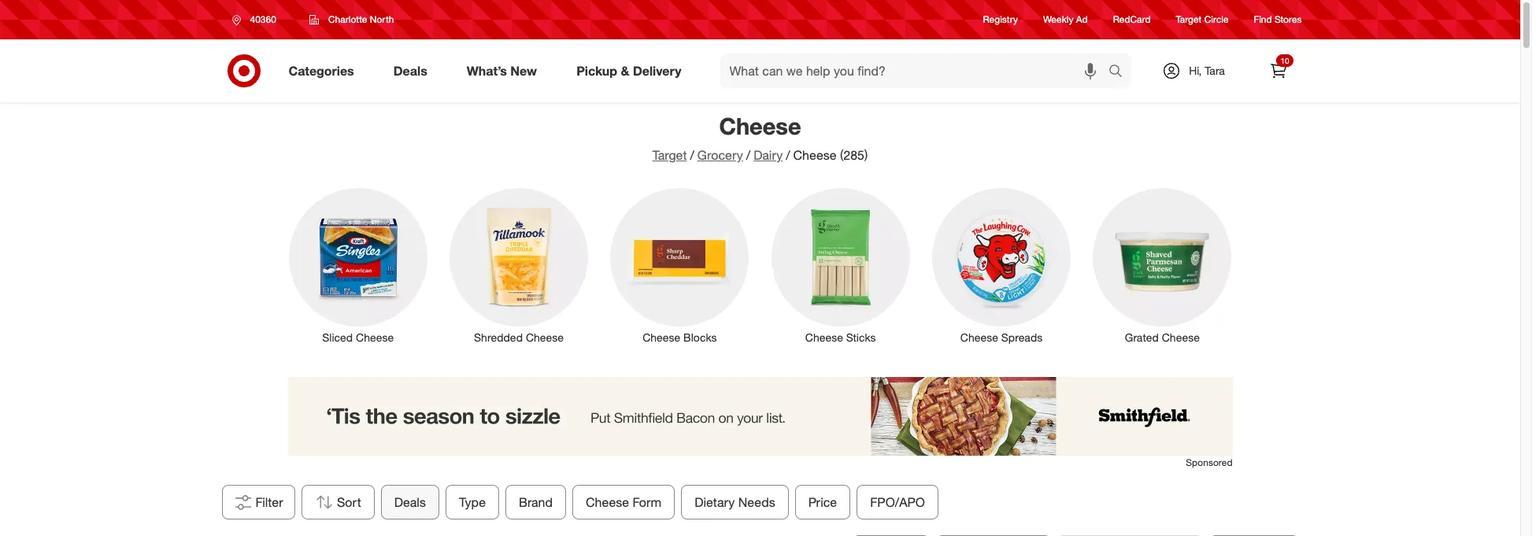 Task type: describe. For each thing, give the bounding box(es) containing it.
cheese inside button
[[586, 495, 629, 511]]

charlotte
[[328, 13, 367, 25]]

sliced cheese link
[[278, 185, 439, 346]]

sponsored
[[1187, 457, 1233, 469]]

cheese blocks
[[643, 331, 717, 344]]

grated
[[1126, 331, 1159, 344]]

shredded cheese link
[[439, 185, 600, 346]]

cheese inside "link"
[[806, 331, 844, 344]]

circle
[[1205, 14, 1229, 26]]

2 / from the left
[[747, 147, 751, 163]]

stores
[[1275, 14, 1303, 26]]

charlotte north button
[[299, 6, 404, 34]]

10 link
[[1262, 54, 1296, 88]]

what's new link
[[454, 54, 557, 88]]

cheese sticks link
[[761, 185, 922, 346]]

deals button
[[381, 485, 439, 520]]

pickup & delivery
[[577, 63, 682, 78]]

find
[[1255, 14, 1273, 26]]

type button
[[446, 485, 499, 520]]

find stores
[[1255, 14, 1303, 26]]

pickup & delivery link
[[563, 54, 702, 88]]

What can we help you find? suggestions appear below search field
[[720, 54, 1113, 88]]

cheese right shredded
[[526, 331, 564, 344]]

cheese left spreads
[[961, 331, 999, 344]]

form
[[633, 495, 662, 511]]

pickup
[[577, 63, 618, 78]]

sliced
[[322, 331, 353, 344]]

grated cheese
[[1126, 331, 1200, 344]]

cheese right grated
[[1163, 331, 1200, 344]]

sticks
[[847, 331, 876, 344]]

price
[[808, 495, 837, 511]]

what's new
[[467, 63, 537, 78]]

cheese spreads
[[961, 331, 1043, 344]]

grated cheese link
[[1083, 185, 1243, 346]]

target link
[[653, 147, 687, 163]]

redcard
[[1114, 14, 1151, 26]]

price button
[[795, 485, 851, 520]]

target circle link
[[1177, 13, 1229, 26]]

hi, tara
[[1190, 64, 1226, 77]]

sliced cheese
[[322, 331, 394, 344]]

1 / from the left
[[690, 147, 695, 163]]

cheese spreads link
[[922, 185, 1083, 346]]

tara
[[1206, 64, 1226, 77]]



Task type: vqa. For each thing, say whether or not it's contained in the screenshot.
them
no



Task type: locate. For each thing, give the bounding box(es) containing it.
search
[[1102, 64, 1140, 80]]

dietary needs button
[[681, 485, 789, 520]]

3 / from the left
[[786, 147, 791, 163]]

cheese sticks
[[806, 331, 876, 344]]

fpo/apo button
[[857, 485, 939, 520]]

dietary
[[695, 495, 735, 511]]

/ right target link
[[690, 147, 695, 163]]

delivery
[[633, 63, 682, 78]]

0 horizontal spatial /
[[690, 147, 695, 163]]

/ right dairy
[[786, 147, 791, 163]]

needs
[[738, 495, 775, 511]]

weekly ad link
[[1044, 13, 1088, 26]]

dietary needs
[[695, 495, 775, 511]]

charlotte north
[[328, 13, 394, 25]]

brand button
[[505, 485, 566, 520]]

grocery
[[698, 147, 744, 163]]

advertisement region
[[288, 377, 1233, 456]]

search button
[[1102, 54, 1140, 91]]

registry
[[984, 14, 1019, 26]]

10
[[1281, 56, 1290, 65]]

0 horizontal spatial target
[[653, 147, 687, 163]]

redcard link
[[1114, 13, 1151, 26]]

what's
[[467, 63, 507, 78]]

north
[[370, 13, 394, 25]]

deals
[[394, 63, 428, 78], [394, 495, 426, 511]]

deals right the sort
[[394, 495, 426, 511]]

cheese form button
[[572, 485, 675, 520]]

grocery link
[[698, 147, 744, 163]]

deals inside button
[[394, 495, 426, 511]]

cheese blocks link
[[600, 185, 761, 346]]

1 horizontal spatial /
[[747, 147, 751, 163]]

deals for deals 'link'
[[394, 63, 428, 78]]

shredded cheese
[[474, 331, 564, 344]]

cheese form
[[586, 495, 662, 511]]

cheese up dairy "link"
[[720, 112, 802, 140]]

0 vertical spatial target
[[1177, 14, 1202, 26]]

40360
[[250, 13, 276, 25]]

cheese right sliced
[[356, 331, 394, 344]]

40360 button
[[222, 6, 293, 34]]

weekly ad
[[1044, 14, 1088, 26]]

target
[[1177, 14, 1202, 26], [653, 147, 687, 163]]

deals for 'deals' button
[[394, 495, 426, 511]]

filter button
[[222, 485, 295, 520]]

cheese
[[720, 112, 802, 140], [794, 147, 837, 163], [356, 331, 394, 344], [526, 331, 564, 344], [643, 331, 681, 344], [806, 331, 844, 344], [961, 331, 999, 344], [1163, 331, 1200, 344], [586, 495, 629, 511]]

sort button
[[301, 485, 374, 520]]

1 horizontal spatial target
[[1177, 14, 1202, 26]]

1 vertical spatial deals
[[394, 495, 426, 511]]

/ left dairy
[[747, 147, 751, 163]]

find stores link
[[1255, 13, 1303, 26]]

dairy
[[754, 147, 783, 163]]

categories
[[289, 63, 354, 78]]

new
[[511, 63, 537, 78]]

sort
[[337, 495, 361, 511]]

cheese left the blocks
[[643, 331, 681, 344]]

cheese target / grocery / dairy / cheese (285)
[[653, 112, 868, 163]]

target left circle
[[1177, 14, 1202, 26]]

type
[[459, 495, 486, 511]]

2 horizontal spatial /
[[786, 147, 791, 163]]

(285)
[[841, 147, 868, 163]]

cheese left form
[[586, 495, 629, 511]]

dairy link
[[754, 147, 783, 163]]

target left grocery
[[653, 147, 687, 163]]

deals down north
[[394, 63, 428, 78]]

deals inside 'link'
[[394, 63, 428, 78]]

shredded
[[474, 331, 523, 344]]

fpo/apo
[[870, 495, 925, 511]]

registry link
[[984, 13, 1019, 26]]

blocks
[[684, 331, 717, 344]]

deals link
[[380, 54, 447, 88]]

weekly
[[1044, 14, 1074, 26]]

0 vertical spatial deals
[[394, 63, 428, 78]]

ad
[[1077, 14, 1088, 26]]

hi,
[[1190, 64, 1202, 77]]

target circle
[[1177, 14, 1229, 26]]

cheese left sticks
[[806, 331, 844, 344]]

target inside cheese target / grocery / dairy / cheese (285)
[[653, 147, 687, 163]]

1 vertical spatial target
[[653, 147, 687, 163]]

filter
[[256, 495, 283, 511]]

spreads
[[1002, 331, 1043, 344]]

brand
[[519, 495, 553, 511]]

/
[[690, 147, 695, 163], [747, 147, 751, 163], [786, 147, 791, 163]]

&
[[621, 63, 630, 78]]

cheese left (285)
[[794, 147, 837, 163]]

categories link
[[275, 54, 374, 88]]



